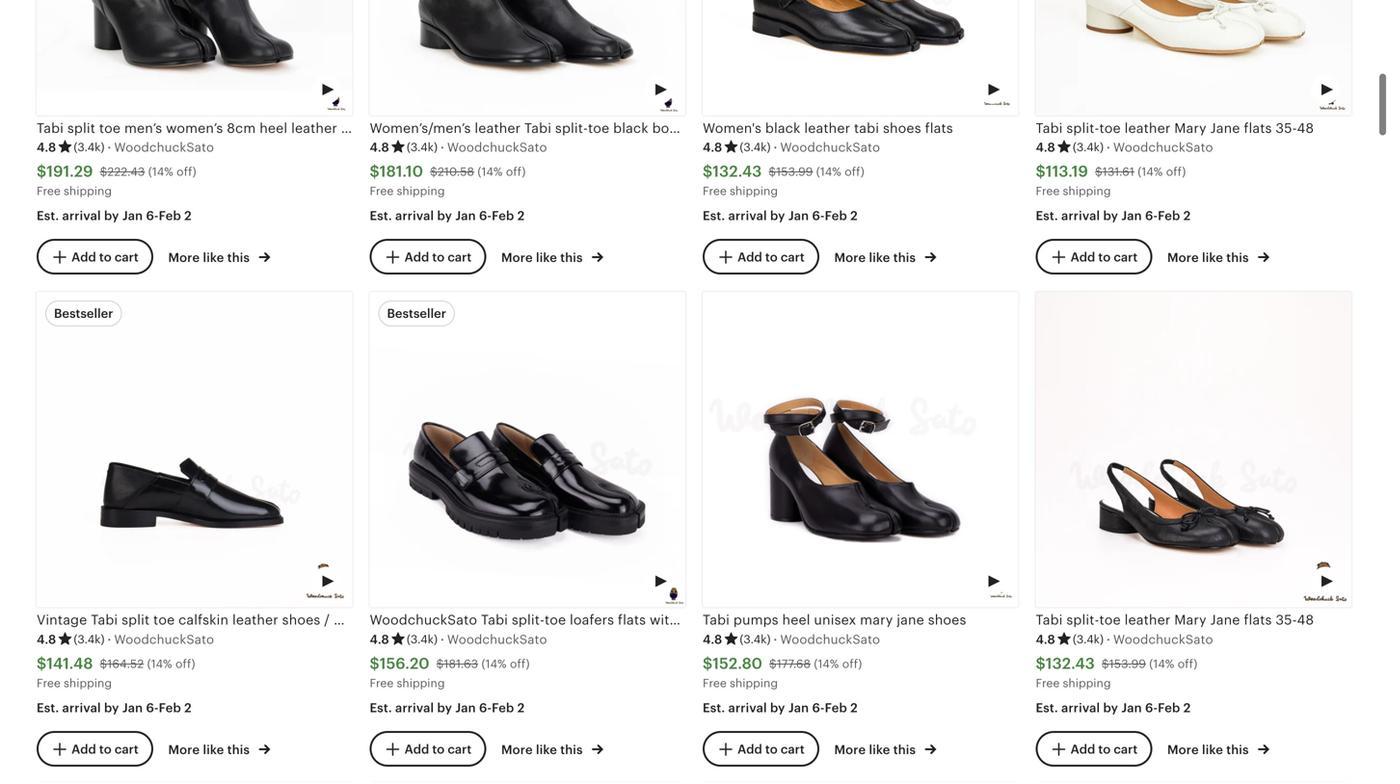 Task type: vqa. For each thing, say whether or not it's contained in the screenshot.
by for Women's black leather tabi shoes flats IMAGE
yes



Task type: describe. For each thing, give the bounding box(es) containing it.
loafers
[[570, 613, 614, 628]]

free for tabi split toe men's women's 8cm heel leather boots eu35-47 image
[[37, 185, 61, 198]]

tabi split-toe leather mary jane flats 35-48 image for 132.43
[[1036, 292, 1352, 608]]

by for vintage tabi split toe calfskin leather shoes / pumps/ flats black  eu35-47 image
[[104, 701, 119, 716]]

add to cart button for 'women's black leather tabi shoes flats' "image"
[[703, 239, 819, 275]]

(14% inside $ 113.19 $ 131.61 (14% off) free shipping
[[1138, 165, 1163, 178]]

add for tabi split-toe leather mary jane flats 35-48 image for 132.43
[[1071, 743, 1096, 757]]

product video element for tabi pumps heel unisex mary jane shoes image
[[703, 292, 1019, 608]]

shipping for product video element associated with tabi split toe men's women's 8cm heel leather boots eu35-47 image
[[64, 185, 112, 198]]

est. for product video element associated with tabi split toe men's women's 8cm heel leather boots eu35-47 image
[[37, 209, 59, 223]]

arrival for women's/men's leather tabi split-toe black boots with 3cm heel height eu35-48 image on the left top of page
[[395, 209, 434, 223]]

more like this for tabi split-toe leather mary jane flats 35-48 image for 132.43
[[1168, 743, 1252, 758]]

more like this for tabi split toe men's women's 8cm heel leather boots eu35-47 image
[[168, 251, 253, 265]]

feb for tabi pumps heel unisex mary jane shoes image
[[825, 701, 848, 716]]

· for woodchucksato tabi split-toe loafers flats with chunky cleated sole image
[[441, 633, 444, 648]]

arrival for tabi split toe men's women's 8cm heel leather boots eu35-47 image
[[62, 209, 101, 223]]

· for 'women's black leather tabi shoes flats' "image"
[[774, 140, 778, 155]]

to for 'women's black leather tabi shoes flats' "image"
[[766, 250, 778, 265]]

like for product video element associated with tabi split toe men's women's 8cm heel leather boots eu35-47 image
[[203, 251, 224, 265]]

add for vintage tabi split toe calfskin leather shoes / pumps/ flats black  eu35-47 image
[[71, 743, 96, 757]]

women's/men's
[[370, 120, 471, 136]]

product video element for woodchucksato tabi split-toe loafers flats with chunky cleated sole image
[[370, 292, 686, 608]]

tabi pumps heel unisex mary jane shoes
[[703, 613, 967, 628]]

8cm
[[227, 120, 256, 136]]

1 horizontal spatial black
[[613, 120, 649, 136]]

$ 156.20 $ 181.63 (14% off) free shipping
[[370, 656, 530, 690]]

48 for 113.19
[[1297, 120, 1314, 136]]

feb for vintage tabi split toe calfskin leather shoes / pumps/ flats black  eu35-47 image
[[159, 701, 181, 716]]

est. arrival by jan 6-feb 2 for woodchucksato tabi split-toe loafers flats with chunky cleated sole image product video element
[[370, 701, 525, 716]]

more like this for woodchucksato tabi split-toe loafers flats with chunky cleated sole image
[[501, 743, 586, 758]]

add for women's/men's leather tabi split-toe black boots with 3cm heel height eu35-48 image on the left top of page
[[405, 250, 429, 265]]

more for women's/men's leather tabi split-toe black boots with 3cm heel height eu35-48 image on the left top of page
[[501, 251, 533, 265]]

cart for tabi pumps heel unisex mary jane shoes image
[[781, 743, 805, 757]]

add to cart for product video element associated with vintage tabi split toe calfskin leather shoes / pumps/ flats black  eu35-47 image
[[71, 743, 139, 757]]

to for women's/men's leather tabi split-toe black boots with 3cm heel height eu35-48 image on the left top of page
[[432, 250, 445, 265]]

pumps/
[[334, 613, 384, 628]]

jane
[[897, 613, 925, 628]]

off) for tabi split-toe leather mary jane flats 35-48 image for 132.43
[[1178, 658, 1198, 671]]

cart for tabi split-toe leather mary jane flats 35-48 image for 132.43
[[1114, 743, 1138, 757]]

off) for women's/men's leather tabi split-toe black boots with 3cm heel height eu35-48 image on the left top of page
[[506, 165, 526, 178]]

to for tabi split toe men's women's 8cm heel leather boots eu35-47 image
[[99, 250, 112, 265]]

more for tabi split toe men's women's 8cm heel leather boots eu35-47 image
[[168, 251, 200, 265]]

164.52
[[107, 658, 144, 671]]

this for tabi split toe men's women's 8cm heel leather boots eu35-47 image
[[227, 251, 250, 265]]

181.63
[[444, 658, 478, 671]]

6- for 'women's black leather tabi shoes flats' "image"
[[812, 209, 825, 223]]

181.10
[[380, 163, 423, 180]]

this for women's/men's leather tabi split-toe black boots with 3cm heel height eu35-48 image on the left top of page
[[560, 251, 583, 265]]

2 boots from the left
[[652, 120, 690, 136]]

(3.4k) for 'women's black leather tabi shoes flats' "image"
[[740, 141, 771, 154]]

tabi
[[854, 120, 880, 136]]

vintage tabi split toe calfskin leather shoes / pumps/ flats black  eu35-47 image
[[37, 292, 352, 608]]

141.48
[[47, 656, 93, 673]]

· for tabi split toe men's women's 8cm heel leather boots eu35-47 image
[[108, 140, 111, 155]]

arrival for tabi pumps heel unisex mary jane shoes image
[[729, 701, 767, 716]]

· for women's/men's leather tabi split-toe black boots with 3cm heel height eu35-48 image on the left top of page
[[441, 140, 444, 155]]

· for tabi pumps heel unisex mary jane shoes image
[[774, 633, 778, 648]]

this for tabi pumps heel unisex mary jane shoes image
[[894, 743, 916, 758]]

woodchucksato
[[370, 613, 477, 628]]

tabi split toe men's women's 8cm heel leather boots eu35-47 image
[[37, 0, 352, 115]]

sole
[[786, 613, 813, 628]]

6- for women's/men's leather tabi split-toe black boots with 3cm heel height eu35-48 image on the left top of page
[[479, 209, 492, 223]]

add for woodchucksato tabi split-toe loafers flats with chunky cleated sole image
[[405, 743, 429, 757]]

unisex
[[814, 613, 857, 628]]

women's black leather tabi shoes flats
[[703, 120, 953, 136]]

113.19
[[1046, 163, 1089, 180]]

by for tabi split toe men's women's 8cm heel leather boots eu35-47 image
[[104, 209, 119, 223]]

152.80
[[713, 656, 763, 673]]

mary
[[860, 613, 893, 628]]

131.61
[[1103, 165, 1135, 178]]

cart for vintage tabi split toe calfskin leather shoes / pumps/ flats black  eu35-47 image
[[115, 743, 139, 757]]

153.99 for toe
[[1110, 658, 1146, 671]]

$ 181.10 $ 210.58 (14% off) free shipping
[[370, 163, 526, 198]]

bestseller for 141.48
[[54, 307, 113, 321]]

(14% for product video element associated with vintage tabi split toe calfskin leather shoes / pumps/ flats black  eu35-47 image
[[147, 658, 172, 671]]

(14% for product video element for women's/men's leather tabi split-toe black boots with 3cm heel height eu35-48 image on the left top of page
[[478, 165, 503, 178]]

191.29
[[47, 163, 93, 180]]

cart for tabi split toe men's women's 8cm heel leather boots eu35-47 image
[[115, 250, 139, 265]]

by for tabi split-toe leather mary jane flats 35-48 image corresponding to 113.19
[[1104, 209, 1119, 223]]

by for woodchucksato tabi split-toe loafers flats with chunky cleated sole image
[[437, 701, 452, 716]]

shoes for 152.80
[[928, 613, 967, 628]]

like for tabi pumps heel unisex mary jane shoes image's product video element
[[869, 743, 890, 758]]

more for tabi split-toe leather mary jane flats 35-48 image for 132.43
[[1168, 743, 1199, 758]]

more like this link for tabi split toe men's women's 8cm heel leather boots eu35-47 image
[[168, 247, 270, 267]]

this for 'women's black leather tabi shoes flats' "image"
[[894, 251, 916, 265]]

/
[[324, 613, 330, 628]]

0 horizontal spatial 47
[[421, 120, 437, 136]]

arrival for vintage tabi split toe calfskin leather shoes / pumps/ flats black  eu35-47 image
[[62, 701, 101, 716]]

cleated
[[733, 613, 782, 628]]

to for tabi split-toe leather mary jane flats 35-48 image corresponding to 113.19
[[1099, 250, 1111, 265]]

add to cart for product video element for women's/men's leather tabi split-toe black boots with 3cm heel height eu35-48 image on the left top of page
[[405, 250, 472, 265]]

bestseller for 156.20
[[387, 307, 446, 321]]

heel right cleated
[[783, 613, 811, 628]]

add for tabi pumps heel unisex mary jane shoes image
[[738, 743, 763, 757]]

tabi pumps heel unisex mary jane shoes image
[[703, 292, 1019, 608]]

$ 132.43 $ 153.99 (14% off) free shipping for leather
[[703, 163, 865, 198]]

by for 'women's black leather tabi shoes flats' "image"
[[770, 209, 785, 223]]

156.20
[[380, 656, 430, 673]]

like for product video element related to 'women's black leather tabi shoes flats' "image"
[[869, 251, 890, 265]]

free for tabi split-toe leather mary jane flats 35-48 image corresponding to 113.19
[[1036, 185, 1060, 198]]

est. for product video element related to 'women's black leather tabi shoes flats' "image"
[[703, 209, 725, 223]]

153.99 for leather
[[776, 165, 813, 178]]

4.8 for tabi split toe men's women's 8cm heel leather boots eu35-47 image
[[37, 140, 56, 155]]

tabi split-toe leather mary jane flats 35-48 for 132.43
[[1036, 613, 1314, 628]]

women's
[[166, 120, 223, 136]]

6- for tabi split toe men's women's 8cm heel leather boots eu35-47 image
[[146, 209, 159, 223]]

0 horizontal spatial split
[[67, 120, 95, 136]]

add to cart for product video element related to 'women's black leather tabi shoes flats' "image"
[[738, 250, 805, 265]]



Task type: locate. For each thing, give the bounding box(es) containing it.
add for tabi split toe men's women's 8cm heel leather boots eu35-47 image
[[71, 250, 96, 265]]

0 vertical spatial $ 132.43 $ 153.99 (14% off) free shipping
[[703, 163, 865, 198]]

1 horizontal spatial eu35-
[[459, 613, 498, 628]]

more like this for vintage tabi split toe calfskin leather shoes / pumps/ flats black  eu35-47 image
[[168, 743, 253, 758]]

shipping inside $ 191.29 $ 222.43 (14% off) free shipping
[[64, 185, 112, 198]]

1 horizontal spatial bestseller
[[387, 307, 446, 321]]

this for woodchucksato tabi split-toe loafers flats with chunky cleated sole image
[[560, 743, 583, 758]]

0 vertical spatial 132.43
[[713, 163, 762, 180]]

1 vertical spatial 35-
[[1276, 613, 1297, 628]]

add to cart
[[71, 250, 139, 265], [405, 250, 472, 265], [738, 250, 805, 265], [1071, 250, 1138, 265], [71, 743, 139, 757], [405, 743, 472, 757], [738, 743, 805, 757], [1071, 743, 1138, 757]]

add to cart button for vintage tabi split toe calfskin leather shoes / pumps/ flats black  eu35-47 image
[[37, 732, 153, 768]]

leather
[[291, 120, 337, 136], [475, 120, 521, 136], [805, 120, 851, 136], [1125, 120, 1171, 136], [232, 613, 279, 628], [1125, 613, 1171, 628]]

off) inside $ 152.80 $ 177.68 (14% off) free shipping
[[843, 658, 862, 671]]

shoes
[[883, 120, 922, 136], [282, 613, 321, 628], [928, 613, 967, 628]]

4.8 for 'women's black leather tabi shoes flats' "image"
[[703, 140, 723, 155]]

women's
[[703, 120, 762, 136]]

$ 141.48 $ 164.52 (14% off) free shipping
[[37, 656, 195, 690]]

jan for woodchucksato tabi split-toe loafers flats with chunky cleated sole image
[[455, 701, 476, 716]]

more like this link for vintage tabi split toe calfskin leather shoes / pumps/ flats black  eu35-47 image
[[168, 740, 270, 760]]

6- for vintage tabi split toe calfskin leather shoes / pumps/ flats black  eu35-47 image
[[146, 701, 159, 716]]

$ 132.43 $ 153.99 (14% off) free shipping
[[703, 163, 865, 198], [1036, 656, 1198, 690]]

heel right 3cm
[[758, 120, 786, 136]]

add to cart button for woodchucksato tabi split-toe loafers flats with chunky cleated sole image
[[370, 732, 486, 768]]

jane
[[1211, 120, 1241, 136], [1211, 613, 1241, 628]]

est.
[[37, 209, 59, 223], [370, 209, 392, 223], [703, 209, 725, 223], [1036, 209, 1059, 223], [37, 701, 59, 716], [370, 701, 392, 716], [703, 701, 725, 716], [1036, 701, 1059, 716]]

est. arrival by jan 6-feb 2 for product video element associated with tabi split toe men's women's 8cm heel leather boots eu35-47 image
[[37, 209, 192, 223]]

0 horizontal spatial 132.43
[[713, 163, 762, 180]]

this for vintage tabi split toe calfskin leather shoes / pumps/ flats black  eu35-47 image
[[227, 743, 250, 758]]

more like this
[[168, 251, 253, 265], [501, 251, 586, 265], [835, 251, 919, 265], [1168, 251, 1252, 265], [168, 743, 253, 758], [501, 743, 586, 758], [835, 743, 919, 758], [1168, 743, 1252, 758]]

2 for tabi split toe men's women's 8cm heel leather boots eu35-47 image
[[184, 209, 192, 223]]

2 tabi split-toe leather mary jane flats 35-48 image from the top
[[1036, 292, 1352, 608]]

jan for tabi split-toe leather mary jane flats 35-48 image corresponding to 113.19
[[1122, 209, 1142, 223]]

3cm
[[725, 120, 754, 136]]

jan for 'women's black leather tabi shoes flats' "image"
[[789, 209, 809, 223]]

est. for tabi pumps heel unisex mary jane shoes image's product video element
[[703, 701, 725, 716]]

women's black leather tabi shoes flats image
[[703, 0, 1019, 115]]

6- for tabi pumps heel unisex mary jane shoes image
[[812, 701, 825, 716]]

free for tabi split-toe leather mary jane flats 35-48 image for 132.43
[[1036, 677, 1060, 690]]

(3.4k)
[[74, 141, 105, 154], [407, 141, 438, 154], [740, 141, 771, 154], [1073, 141, 1104, 154], [74, 634, 105, 647], [407, 634, 438, 647], [740, 634, 771, 647], [1073, 634, 1104, 647]]

split-
[[555, 120, 588, 136], [1067, 120, 1100, 136], [512, 613, 545, 628], [1067, 613, 1100, 628]]

$ 113.19 $ 131.61 (14% off) free shipping
[[1036, 163, 1186, 198]]

2 35- from the top
[[1276, 613, 1297, 628]]

1 vertical spatial split
[[122, 613, 150, 628]]

by for tabi pumps heel unisex mary jane shoes image
[[770, 701, 785, 716]]

1 vertical spatial $ 132.43 $ 153.99 (14% off) free shipping
[[1036, 656, 1198, 690]]

more like this for 'women's black leather tabi shoes flats' "image"
[[835, 251, 919, 265]]

2 for 'women's black leather tabi shoes flats' "image"
[[851, 209, 858, 223]]

222.43
[[107, 165, 145, 178]]

eu35- up 181.10
[[382, 120, 421, 136]]

0 vertical spatial with
[[694, 120, 722, 136]]

jane for 113.19
[[1211, 120, 1241, 136]]

(14% inside $ 156.20 $ 181.63 (14% off) free shipping
[[482, 658, 507, 671]]

(14% for product video element associated with tabi split toe men's women's 8cm heel leather boots eu35-47 image
[[148, 165, 173, 178]]

132.43 for women's
[[713, 163, 762, 180]]

2 horizontal spatial shoes
[[928, 613, 967, 628]]

1 horizontal spatial with
[[694, 120, 722, 136]]

1 jane from the top
[[1211, 120, 1241, 136]]

product video element for vintage tabi split toe calfskin leather shoes / pumps/ flats black  eu35-47 image
[[37, 292, 352, 608]]

(14% inside $ 191.29 $ 222.43 (14% off) free shipping
[[148, 165, 173, 178]]

0 vertical spatial 47
[[421, 120, 437, 136]]

to for tabi pumps heel unisex mary jane shoes image
[[766, 743, 778, 757]]

more like this for women's/men's leather tabi split-toe black boots with 3cm heel height eu35-48 image on the left top of page
[[501, 251, 586, 265]]

est. for product video element for women's/men's leather tabi split-toe black boots with 3cm heel height eu35-48 image on the left top of page
[[370, 209, 392, 223]]

2 bestseller from the left
[[387, 307, 446, 321]]

(14% inside $ 152.80 $ 177.68 (14% off) free shipping
[[814, 658, 839, 671]]

0 horizontal spatial eu35-
[[382, 120, 421, 136]]

jan
[[122, 209, 143, 223], [455, 209, 476, 223], [789, 209, 809, 223], [1122, 209, 1142, 223], [122, 701, 143, 716], [455, 701, 476, 716], [789, 701, 809, 716], [1122, 701, 1142, 716]]

to
[[99, 250, 112, 265], [432, 250, 445, 265], [766, 250, 778, 265], [1099, 250, 1111, 265], [99, 743, 112, 757], [432, 743, 445, 757], [766, 743, 778, 757], [1099, 743, 1111, 757]]

4.8 for woodchucksato tabi split-toe loafers flats with chunky cleated sole image
[[370, 633, 389, 648]]

cart for 'women's black leather tabi shoes flats' "image"
[[781, 250, 805, 265]]

1 mary from the top
[[1175, 120, 1207, 136]]

height
[[790, 120, 832, 136]]

0 horizontal spatial shoes
[[282, 613, 321, 628]]

pumps
[[734, 613, 779, 628]]

product video element for tabi split toe men's women's 8cm heel leather boots eu35-47 image
[[37, 0, 352, 115]]

tabi split toe men's women's 8cm heel leather boots eu35-47
[[37, 120, 437, 136]]

47 up $ 156.20 $ 181.63 (14% off) free shipping
[[498, 613, 514, 628]]

free for 'women's black leather tabi shoes flats' "image"
[[703, 185, 727, 198]]

2 for tabi pumps heel unisex mary jane shoes image
[[851, 701, 858, 716]]

2
[[184, 209, 192, 223], [517, 209, 525, 223], [851, 209, 858, 223], [1184, 209, 1191, 223], [184, 701, 192, 716], [517, 701, 525, 716], [851, 701, 858, 716], [1184, 701, 1191, 716]]

product video element
[[37, 0, 352, 115], [370, 0, 686, 115], [703, 0, 1019, 115], [1036, 0, 1352, 115], [37, 292, 352, 608], [370, 292, 686, 608], [703, 292, 1019, 608], [1036, 292, 1352, 608]]

shipping
[[64, 185, 112, 198], [397, 185, 445, 198], [730, 185, 778, 198], [1063, 185, 1111, 198], [64, 677, 112, 690], [397, 677, 445, 690], [730, 677, 778, 690], [1063, 677, 1111, 690]]

tabi split-toe leather mary jane flats 35-48
[[1036, 120, 1314, 136], [1036, 613, 1314, 628]]

eu35- up 181.63
[[459, 613, 498, 628]]

off) inside $ 156.20 $ 181.63 (14% off) free shipping
[[510, 658, 530, 671]]

free inside $ 141.48 $ 164.52 (14% off) free shipping
[[37, 677, 61, 690]]

est. for woodchucksato tabi split-toe loafers flats with chunky cleated sole image product video element
[[370, 701, 392, 716]]

cart for tabi split-toe leather mary jane flats 35-48 image corresponding to 113.19
[[1114, 250, 1138, 265]]

4.8
[[37, 140, 56, 155], [370, 140, 389, 155], [703, 140, 723, 155], [1036, 140, 1056, 155], [37, 633, 56, 648], [370, 633, 389, 648], [703, 633, 723, 648], [1036, 633, 1056, 648]]

(14%
[[148, 165, 173, 178], [478, 165, 503, 178], [817, 165, 842, 178], [1138, 165, 1163, 178], [147, 658, 172, 671], [482, 658, 507, 671], [814, 658, 839, 671], [1150, 658, 1175, 671]]

132.43
[[713, 163, 762, 180], [1046, 656, 1095, 673]]

mary
[[1175, 120, 1207, 136], [1175, 613, 1207, 628]]

0 vertical spatial mary
[[1175, 120, 1207, 136]]

shipping inside $ 141.48 $ 164.52 (14% off) free shipping
[[64, 677, 112, 690]]

split up 191.29
[[67, 120, 95, 136]]

177.68
[[777, 658, 811, 671]]

free for woodchucksato tabi split-toe loafers flats with chunky cleated sole image
[[370, 677, 394, 690]]

shipping for woodchucksato tabi split-toe loafers flats with chunky cleated sole image product video element
[[397, 677, 445, 690]]

·
[[108, 140, 111, 155], [441, 140, 444, 155], [774, 140, 778, 155], [1107, 140, 1111, 155], [108, 633, 111, 648], [441, 633, 444, 648], [774, 633, 778, 648], [1107, 633, 1111, 648]]

toe
[[99, 120, 121, 136], [588, 120, 610, 136], [1100, 120, 1121, 136], [153, 613, 175, 628], [545, 613, 566, 628], [1100, 613, 1121, 628]]

eu35-
[[382, 120, 421, 136], [836, 120, 875, 136], [459, 613, 498, 628]]

free inside $ 152.80 $ 177.68 (14% off) free shipping
[[703, 677, 727, 690]]

0 vertical spatial 153.99
[[776, 165, 813, 178]]

2 jane from the top
[[1211, 613, 1241, 628]]

off) inside $ 141.48 $ 164.52 (14% off) free shipping
[[176, 658, 195, 671]]

(3.4k) for vintage tabi split toe calfskin leather shoes / pumps/ flats black  eu35-47 image
[[74, 634, 105, 647]]

cart for woodchucksato tabi split-toe loafers flats with chunky cleated sole image
[[448, 743, 472, 757]]

est. arrival by jan 6-feb 2 for product video element for women's/men's leather tabi split-toe black boots with 3cm heel height eu35-48 image on the left top of page
[[370, 209, 525, 223]]

1 vertical spatial tabi split-toe leather mary jane flats 35-48
[[1036, 613, 1314, 628]]

2 horizontal spatial eu35-
[[836, 120, 875, 136]]

bestseller
[[54, 307, 113, 321], [387, 307, 446, 321]]

men's
[[124, 120, 162, 136]]

with
[[694, 120, 722, 136], [650, 613, 678, 628]]

woodchucksato tabi split-toe loafers flats with chunky cleated sole image
[[370, 292, 686, 608]]

shipping inside $ 156.20 $ 181.63 (14% off) free shipping
[[397, 677, 445, 690]]

like for woodchucksato tabi split-toe loafers flats with chunky cleated sole image product video element
[[536, 743, 557, 758]]

1 horizontal spatial $ 132.43 $ 153.99 (14% off) free shipping
[[1036, 656, 1198, 690]]

0 vertical spatial tabi split-toe leather mary jane flats 35-48 image
[[1036, 0, 1352, 115]]

vintage
[[37, 613, 87, 628]]

0 vertical spatial 35-
[[1276, 120, 1297, 136]]

shipping inside $ 113.19 $ 131.61 (14% off) free shipping
[[1063, 185, 1111, 198]]

feb for tabi split-toe leather mary jane flats 35-48 image for 132.43
[[1158, 701, 1181, 716]]

woodchucksato tabi split-toe loafers flats with chunky cleated sole
[[370, 613, 813, 628]]

feb for woodchucksato tabi split-toe loafers flats with chunky cleated sole image
[[492, 701, 514, 716]]

off) inside $ 113.19 $ 131.61 (14% off) free shipping
[[1166, 165, 1186, 178]]

210.58
[[438, 165, 474, 178]]

add
[[71, 250, 96, 265], [405, 250, 429, 265], [738, 250, 763, 265], [1071, 250, 1096, 265], [71, 743, 96, 757], [405, 743, 429, 757], [738, 743, 763, 757], [1071, 743, 1096, 757]]

1 horizontal spatial split
[[122, 613, 150, 628]]

47 up 181.10
[[421, 120, 437, 136]]

heel
[[260, 120, 288, 136], [758, 120, 786, 136], [783, 613, 811, 628]]

tabi split-toe leather mary jane flats 35-48 image for 113.19
[[1036, 0, 1352, 115]]

0 vertical spatial jane
[[1211, 120, 1241, 136]]

like for product video element for women's/men's leather tabi split-toe black boots with 3cm heel height eu35-48 image on the left top of page
[[536, 251, 557, 265]]

35- for 113.19
[[1276, 120, 1297, 136]]

1 bestseller from the left
[[54, 307, 113, 321]]

0 vertical spatial split
[[67, 120, 95, 136]]

1 vertical spatial jane
[[1211, 613, 1241, 628]]

1 vertical spatial 47
[[498, 613, 514, 628]]

0 horizontal spatial boots
[[341, 120, 379, 136]]

like
[[203, 251, 224, 265], [536, 251, 557, 265], [869, 251, 890, 265], [1202, 251, 1224, 265], [203, 743, 224, 758], [536, 743, 557, 758], [869, 743, 890, 758], [1202, 743, 1224, 758]]

$
[[37, 163, 47, 180], [370, 163, 380, 180], [703, 163, 713, 180], [1036, 163, 1046, 180], [100, 165, 107, 178], [430, 165, 438, 178], [769, 165, 776, 178], [1095, 165, 1103, 178], [37, 656, 47, 673], [370, 656, 380, 673], [703, 656, 713, 673], [1036, 656, 1046, 673], [100, 658, 107, 671], [436, 658, 444, 671], [770, 658, 777, 671], [1102, 658, 1110, 671]]

1 horizontal spatial 132.43
[[1046, 656, 1095, 673]]

shoes right jane
[[928, 613, 967, 628]]

(3.4k) for tabi split-toe leather mary jane flats 35-48 image corresponding to 113.19
[[1073, 141, 1104, 154]]

by for tabi split-toe leather mary jane flats 35-48 image for 132.43
[[1104, 701, 1119, 716]]

free
[[37, 185, 61, 198], [370, 185, 394, 198], [703, 185, 727, 198], [1036, 185, 1060, 198], [37, 677, 61, 690], [370, 677, 394, 690], [703, 677, 727, 690], [1036, 677, 1060, 690]]

more like this link for women's/men's leather tabi split-toe black boots with 3cm heel height eu35-48 image on the left top of page
[[501, 247, 604, 267]]

1 vertical spatial mary
[[1175, 613, 1207, 628]]

1 horizontal spatial 153.99
[[1110, 658, 1146, 671]]

by for women's/men's leather tabi split-toe black boots with 3cm heel height eu35-48 image on the left top of page
[[437, 209, 452, 223]]

more
[[168, 251, 200, 265], [501, 251, 533, 265], [835, 251, 866, 265], [1168, 251, 1199, 265], [168, 743, 200, 758], [501, 743, 533, 758], [835, 743, 866, 758], [1168, 743, 1199, 758]]

feb
[[159, 209, 181, 223], [492, 209, 514, 223], [825, 209, 848, 223], [1158, 209, 1181, 223], [159, 701, 181, 716], [492, 701, 514, 716], [825, 701, 848, 716], [1158, 701, 1181, 716]]

shipping inside $ 152.80 $ 177.68 (14% off) free shipping
[[730, 677, 778, 690]]

48 for 132.43
[[1297, 613, 1314, 628]]

0 horizontal spatial bestseller
[[54, 307, 113, 321]]

with left chunky
[[650, 613, 678, 628]]

2 mary from the top
[[1175, 613, 1207, 628]]

flats
[[925, 120, 953, 136], [1244, 120, 1272, 136], [388, 613, 416, 628], [618, 613, 646, 628], [1244, 613, 1272, 628]]

6- for woodchucksato tabi split-toe loafers flats with chunky cleated sole image
[[479, 701, 492, 716]]

est. arrival by jan 6-feb 2
[[37, 209, 192, 223], [370, 209, 525, 223], [703, 209, 858, 223], [1036, 209, 1191, 223], [37, 701, 192, 716], [370, 701, 525, 716], [703, 701, 858, 716], [1036, 701, 1191, 716]]

1 35- from the top
[[1276, 120, 1297, 136]]

off)
[[177, 165, 197, 178], [506, 165, 526, 178], [845, 165, 865, 178], [1166, 165, 1186, 178], [176, 658, 195, 671], [510, 658, 530, 671], [843, 658, 862, 671], [1178, 658, 1198, 671]]

$ 152.80 $ 177.68 (14% off) free shipping
[[703, 656, 862, 690]]

1 tabi split-toe leather mary jane flats 35-48 image from the top
[[1036, 0, 1352, 115]]

48
[[875, 120, 892, 136], [1297, 120, 1314, 136], [1297, 613, 1314, 628]]

eu35- right 'height'
[[836, 120, 875, 136]]

(14% inside '$ 181.10 $ 210.58 (14% off) free shipping'
[[478, 165, 503, 178]]

shoes right tabi
[[883, 120, 922, 136]]

(14% inside $ 141.48 $ 164.52 (14% off) free shipping
[[147, 658, 172, 671]]

free inside $ 156.20 $ 181.63 (14% off) free shipping
[[370, 677, 394, 690]]

2 for woodchucksato tabi split-toe loafers flats with chunky cleated sole image
[[517, 701, 525, 716]]

women's/men's leather tabi split-toe black boots with 3cm heel height eu35-48 image
[[370, 0, 686, 115]]

shipping for product video element related to 'women's black leather tabi shoes flats' "image"
[[730, 185, 778, 198]]

this
[[227, 251, 250, 265], [560, 251, 583, 265], [894, 251, 916, 265], [1227, 251, 1249, 265], [227, 743, 250, 758], [560, 743, 583, 758], [894, 743, 916, 758], [1227, 743, 1249, 758]]

more for woodchucksato tabi split-toe loafers flats with chunky cleated sole image
[[501, 743, 533, 758]]

more like this link
[[168, 247, 270, 267], [501, 247, 604, 267], [835, 247, 937, 267], [1168, 247, 1270, 267], [168, 740, 270, 760], [501, 740, 604, 760], [835, 740, 937, 760], [1168, 740, 1270, 760]]

add to cart button for tabi split toe men's women's 8cm heel leather boots eu35-47 image
[[37, 239, 153, 275]]

split up 164.52
[[122, 613, 150, 628]]

eu35- for 141.48
[[459, 613, 498, 628]]

off) for vintage tabi split toe calfskin leather shoes / pumps/ flats black  eu35-47 image
[[176, 658, 195, 671]]

$ 191.29 $ 222.43 (14% off) free shipping
[[37, 163, 197, 198]]

black
[[613, 120, 649, 136], [766, 120, 801, 136], [420, 613, 455, 628]]

shipping inside '$ 181.10 $ 210.58 (14% off) free shipping'
[[397, 185, 445, 198]]

1 tabi split-toe leather mary jane flats 35-48 from the top
[[1036, 120, 1314, 136]]

1 vertical spatial 153.99
[[1110, 658, 1146, 671]]

tabi split-toe leather mary jane flats 35-48 image
[[1036, 0, 1352, 115], [1036, 292, 1352, 608]]

off) for 'women's black leather tabi shoes flats' "image"
[[845, 165, 865, 178]]

1 vertical spatial tabi split-toe leather mary jane flats 35-48 image
[[1036, 292, 1352, 608]]

tabi split-toe leather mary jane flats 35-48 for 113.19
[[1036, 120, 1314, 136]]

(14% for product video element related to 'women's black leather tabi shoes flats' "image"
[[817, 165, 842, 178]]

calfskin
[[179, 613, 229, 628]]

1 horizontal spatial boots
[[652, 120, 690, 136]]

heel right 8cm
[[260, 120, 288, 136]]

free for women's/men's leather tabi split-toe black boots with 3cm heel height eu35-48 image on the left top of page
[[370, 185, 394, 198]]

vintage tabi split toe calfskin leather shoes / pumps/ flats black  eu35-47
[[37, 613, 514, 628]]

arrival for 'women's black leather tabi shoes flats' "image"
[[729, 209, 767, 223]]

off) inside '$ 181.10 $ 210.58 (14% off) free shipping'
[[506, 165, 526, 178]]

153.99
[[776, 165, 813, 178], [1110, 658, 1146, 671]]

shipping for product video element associated with vintage tabi split toe calfskin leather shoes / pumps/ flats black  eu35-47 image
[[64, 677, 112, 690]]

1 horizontal spatial 47
[[498, 613, 514, 628]]

boots
[[341, 120, 379, 136], [652, 120, 690, 136]]

arrival
[[62, 209, 101, 223], [395, 209, 434, 223], [729, 209, 767, 223], [1062, 209, 1100, 223], [62, 701, 101, 716], [395, 701, 434, 716], [729, 701, 767, 716], [1062, 701, 1100, 716]]

off) for tabi pumps heel unisex mary jane shoes image
[[843, 658, 862, 671]]

add to cart for product video element associated with tabi split toe men's women's 8cm heel leather boots eu35-47 image
[[71, 250, 139, 265]]

eu35- for 181.10
[[836, 120, 875, 136]]

1 boots from the left
[[341, 120, 379, 136]]

4.8 for women's/men's leather tabi split-toe black boots with 3cm heel height eu35-48 image on the left top of page
[[370, 140, 389, 155]]

1 vertical spatial 132.43
[[1046, 656, 1095, 673]]

cart
[[115, 250, 139, 265], [448, 250, 472, 265], [781, 250, 805, 265], [1114, 250, 1138, 265], [115, 743, 139, 757], [448, 743, 472, 757], [781, 743, 805, 757], [1114, 743, 1138, 757]]

free inside '$ 181.10 $ 210.58 (14% off) free shipping'
[[370, 185, 394, 198]]

4.8 for tabi pumps heel unisex mary jane shoes image
[[703, 633, 723, 648]]

(3.4k) for women's/men's leather tabi split-toe black boots with 3cm heel height eu35-48 image on the left top of page
[[407, 141, 438, 154]]

split
[[67, 120, 95, 136], [122, 613, 150, 628]]

to for tabi split-toe leather mary jane flats 35-48 image for 132.43
[[1099, 743, 1111, 757]]

1 vertical spatial with
[[650, 613, 678, 628]]

0 horizontal spatial with
[[650, 613, 678, 628]]

by
[[104, 209, 119, 223], [437, 209, 452, 223], [770, 209, 785, 223], [1104, 209, 1119, 223], [104, 701, 119, 716], [437, 701, 452, 716], [770, 701, 785, 716], [1104, 701, 1119, 716]]

shoes left /
[[282, 613, 321, 628]]

2 tabi split-toe leather mary jane flats 35-48 from the top
[[1036, 613, 1314, 628]]

free inside $ 113.19 $ 131.61 (14% off) free shipping
[[1036, 185, 1060, 198]]

cart for women's/men's leather tabi split-toe black boots with 3cm heel height eu35-48 image on the left top of page
[[448, 250, 472, 265]]

35- for 132.43
[[1276, 613, 1297, 628]]

off) inside $ 191.29 $ 222.43 (14% off) free shipping
[[177, 165, 197, 178]]

132.43 for tabi
[[1046, 656, 1095, 673]]

add to cart button
[[37, 239, 153, 275], [370, 239, 486, 275], [703, 239, 819, 275], [1036, 239, 1153, 275], [37, 732, 153, 768], [370, 732, 486, 768], [703, 732, 819, 768], [1036, 732, 1153, 768]]

· for vintage tabi split toe calfskin leather shoes / pumps/ flats black  eu35-47 image
[[108, 633, 111, 648]]

with left 3cm
[[694, 120, 722, 136]]

0 horizontal spatial 153.99
[[776, 165, 813, 178]]

0 vertical spatial tabi split-toe leather mary jane flats 35-48
[[1036, 120, 1314, 136]]

6-
[[146, 209, 159, 223], [479, 209, 492, 223], [812, 209, 825, 223], [1146, 209, 1158, 223], [146, 701, 159, 716], [479, 701, 492, 716], [812, 701, 825, 716], [1146, 701, 1158, 716]]

off) for tabi split toe men's women's 8cm heel leather boots eu35-47 image
[[177, 165, 197, 178]]

women's/men's leather tabi split-toe black boots with 3cm heel height eu35-48
[[370, 120, 892, 136]]

2 horizontal spatial black
[[766, 120, 801, 136]]

0 horizontal spatial black
[[420, 613, 455, 628]]

free inside $ 191.29 $ 222.43 (14% off) free shipping
[[37, 185, 61, 198]]

2 for vintage tabi split toe calfskin leather shoes / pumps/ flats black  eu35-47 image
[[184, 701, 192, 716]]

more like this link for tabi pumps heel unisex mary jane shoes image
[[835, 740, 937, 760]]

47
[[421, 120, 437, 136], [498, 613, 514, 628]]

add for 'women's black leather tabi shoes flats' "image"
[[738, 250, 763, 265]]

0 horizontal spatial $ 132.43 $ 153.99 (14% off) free shipping
[[703, 163, 865, 198]]

35-
[[1276, 120, 1297, 136], [1276, 613, 1297, 628]]

1 horizontal spatial shoes
[[883, 120, 922, 136]]

chunky
[[682, 613, 729, 628]]

tabi
[[37, 120, 64, 136], [525, 120, 552, 136], [1036, 120, 1063, 136], [91, 613, 118, 628], [481, 613, 508, 628], [703, 613, 730, 628], [1036, 613, 1063, 628]]



